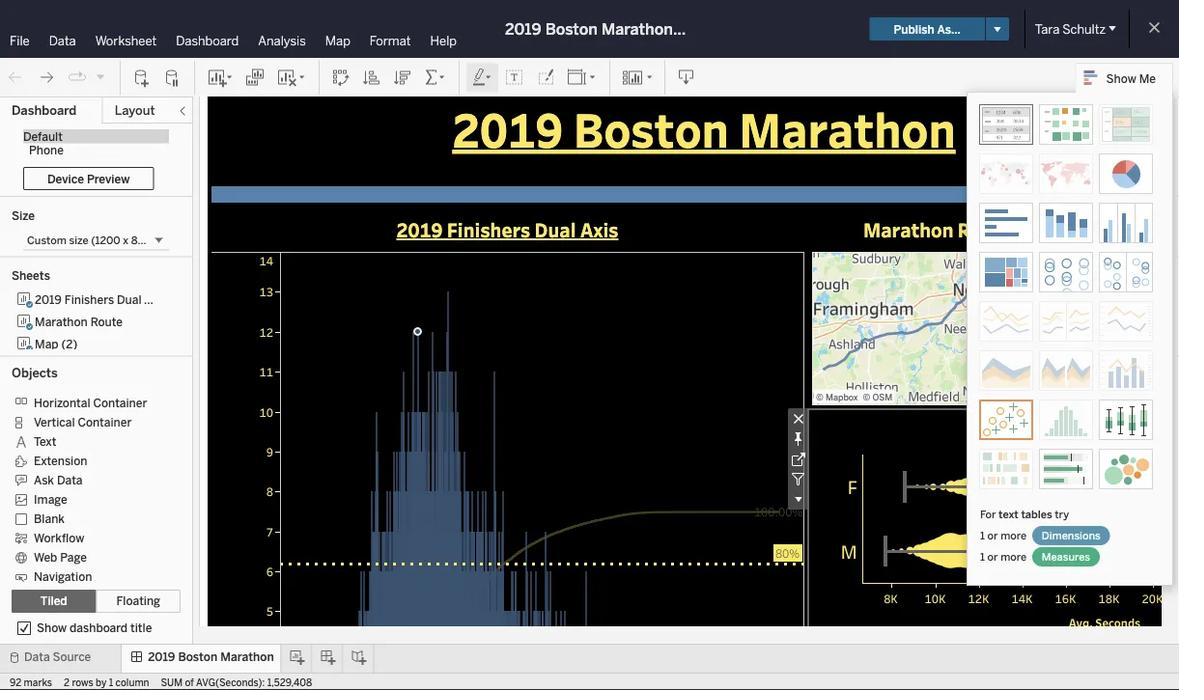 Task type: locate. For each thing, give the bounding box(es) containing it.
container up vertical container
[[93, 396, 147, 410]]

2 © mapbox link from the left
[[1076, 393, 1118, 403]]

0 vertical spatial container
[[93, 396, 147, 410]]

1 vertical spatial more
[[1001, 551, 1027, 564]]

marks
[[24, 677, 52, 689]]

1 for dimensions
[[980, 529, 985, 542]]

1 © from the left
[[816, 393, 824, 403]]

1 or more
[[980, 529, 1029, 542], [980, 551, 1029, 564]]

1 vertical spatial map
[[35, 337, 59, 351]]

0 horizontal spatial marathon route
[[35, 315, 123, 329]]

workflow
[[34, 531, 84, 545]]

1 horizontal spatial mapbox
[[1086, 393, 1118, 403]]

web
[[34, 550, 57, 564]]

2019 boston marathon heading
[[212, 78, 1179, 179]]

extension
[[34, 454, 87, 468]]

undo image
[[6, 68, 25, 87]]

0 vertical spatial 2019 boston marathon
[[452, 97, 956, 159]]

mapbox
[[826, 393, 858, 403], [1086, 393, 1118, 403]]

or for measures
[[988, 551, 998, 564]]

0 vertical spatial boston
[[545, 20, 598, 38]]

data inside option
[[57, 473, 83, 487]]

2019 inside heading
[[452, 97, 563, 159]]

0 vertical spatial 1 or more
[[980, 529, 1029, 542]]

data down extension
[[57, 473, 83, 487]]

0 horizontal spatial show
[[37, 622, 67, 636]]

finishers inside 2019 boston marathon application
[[447, 217, 531, 242]]

1 more from the top
[[1001, 529, 1027, 542]]

text option
[[12, 431, 153, 451]]

0 vertical spatial show
[[1107, 71, 1137, 85]]

2019 finishers dual axis inside 2019 boston marathon application
[[396, 217, 619, 242]]

finis
[[1158, 211, 1179, 226]]

map up swap rows and columns icon
[[325, 33, 350, 48]]

recommended image
[[979, 104, 1034, 145], [979, 400, 1034, 440]]

2 1 or more from the top
[[980, 551, 1029, 564]]

1 osm from the left
[[873, 393, 893, 403]]

1 horizontal spatial 2019 finishers dual axis
[[396, 217, 619, 242]]

replay animation image
[[68, 68, 87, 87], [95, 71, 106, 82]]

2019 boston marathon
[[452, 97, 956, 159], [148, 651, 274, 665]]

2 vertical spatial data
[[24, 651, 50, 665]]

show me button
[[1076, 63, 1174, 93]]

as...
[[937, 22, 961, 36]]

navigation option
[[12, 567, 153, 586]]

navigation
[[34, 570, 92, 584]]

1 vertical spatial show
[[37, 622, 67, 636]]

device preview button
[[23, 167, 154, 190]]

container for vertical container
[[78, 415, 132, 429]]

2 more from the top
[[1001, 551, 1027, 564]]

show
[[1107, 71, 1137, 85], [37, 622, 67, 636]]

1 or more for measures
[[980, 551, 1029, 564]]

show inside button
[[1107, 71, 1137, 85]]

0 horizontal spatial © mapbox © osm
[[816, 393, 893, 403]]

3 © from the left
[[1076, 393, 1084, 403]]

0 horizontal spatial © osm link
[[863, 393, 893, 403]]

1 vertical spatial 1
[[980, 551, 985, 564]]

0 vertical spatial or
[[988, 529, 998, 542]]

show left me
[[1107, 71, 1137, 85]]

1 horizontal spatial dashboard
[[176, 33, 239, 48]]

0 vertical spatial finishers
[[447, 217, 531, 242]]

0 vertical spatial 1
[[980, 529, 985, 542]]

(2)
[[61, 337, 78, 351]]

data
[[49, 33, 76, 48], [57, 473, 83, 487], [24, 651, 50, 665]]

size
[[69, 234, 88, 247]]

title
[[130, 622, 152, 636]]

2019 boston marathon up avg(seconds): at the left of page
[[148, 651, 274, 665]]

for
[[980, 508, 996, 521]]

boston inside heading
[[574, 97, 729, 159]]

1 horizontal spatial axis
[[580, 217, 619, 242]]

osm
[[873, 393, 893, 403], [1133, 393, 1153, 403]]

map left "(2)"
[[35, 337, 59, 351]]

dashboard
[[70, 622, 128, 636]]

0 vertical spatial axis
[[580, 217, 619, 242]]

0 vertical spatial marathon route
[[864, 217, 1012, 242]]

1 vertical spatial boston
[[574, 97, 729, 159]]

2 mapbox from the left
[[1086, 393, 1118, 403]]

show for show me
[[1107, 71, 1137, 85]]

vertical container option
[[12, 412, 153, 431]]

0 vertical spatial 2019 finishers dual axis
[[396, 217, 619, 242]]

format workbook image
[[536, 68, 555, 87]]

default phone
[[23, 129, 64, 157]]

2 vertical spatial boston
[[178, 651, 217, 665]]

sheets
[[12, 269, 50, 283]]

publish as... button
[[870, 17, 985, 41]]

(1200
[[91, 234, 120, 247]]

2019 finishers dual axis
[[396, 217, 619, 242], [35, 293, 167, 307]]

show mark labels image
[[505, 68, 524, 87]]

2 recommended image from the top
[[979, 400, 1034, 440]]

boston
[[545, 20, 598, 38], [574, 97, 729, 159], [178, 651, 217, 665]]

2019 boston marathon down download image
[[452, 97, 956, 159]]

marathon
[[602, 20, 673, 38], [739, 97, 956, 159], [864, 217, 954, 242], [35, 315, 88, 329], [220, 651, 274, 665]]

0 vertical spatial data
[[49, 33, 76, 48]]

2 © osm link from the left
[[1123, 393, 1153, 403]]

container down horizontal container
[[78, 415, 132, 429]]

0 horizontal spatial dual
[[117, 293, 142, 307]]

pause auto updates image
[[163, 68, 183, 87]]

swap rows and columns image
[[331, 68, 351, 87]]

© mapbox © osm
[[816, 393, 893, 403], [1076, 393, 1153, 403]]

fit image
[[567, 68, 598, 87]]

0 vertical spatial recommended image
[[979, 104, 1034, 145]]

© osm link
[[863, 393, 893, 403], [1123, 393, 1153, 403]]

finishers
[[447, 217, 531, 242], [65, 293, 114, 307]]

collapse image
[[177, 105, 188, 117]]

1 horizontal spatial show
[[1107, 71, 1137, 85]]

default
[[23, 129, 63, 143]]

1 © osm link from the left
[[863, 393, 893, 403]]

1 vertical spatial container
[[78, 415, 132, 429]]

map
[[325, 33, 350, 48], [35, 337, 59, 351]]

2019 boston marathon application
[[193, 66, 1179, 691]]

dashboard up new worksheet 'image'
[[176, 33, 239, 48]]

marathon route
[[864, 217, 1012, 242], [35, 315, 123, 329]]

1 horizontal spatial osm
[[1133, 393, 1153, 403]]

publish as...
[[894, 22, 961, 36]]

tables
[[1021, 508, 1052, 521]]

1 vertical spatial dashboard
[[12, 103, 77, 118]]

4 © from the left
[[1123, 393, 1130, 403]]

tara schultz
[[1035, 21, 1106, 37]]

map for map
[[325, 33, 350, 48]]

dashboard up default in the top of the page
[[12, 103, 77, 118]]

1 vertical spatial 1 or more
[[980, 551, 1029, 564]]

0 horizontal spatial 2019 boston marathon
[[148, 651, 274, 665]]

by gender
[[1033, 420, 1127, 445]]

0 vertical spatial more
[[1001, 529, 1027, 542]]

container for horizontal container
[[93, 396, 147, 410]]

1 vertical spatial or
[[988, 551, 998, 564]]

0 horizontal spatial © mapbox link
[[816, 393, 858, 403]]

2 © from the left
[[863, 393, 871, 403]]

1 vertical spatial 2019 finishers dual axis
[[35, 293, 167, 307]]

0 horizontal spatial osm
[[873, 393, 893, 403]]

public)
[[802, 20, 854, 38]]

0 horizontal spatial mapbox
[[826, 393, 858, 403]]

preview
[[87, 172, 130, 186]]

1 vertical spatial dual
[[117, 293, 142, 307]]

1 horizontal spatial route
[[958, 217, 1012, 242]]

1 vertical spatial marathon route
[[35, 315, 123, 329]]

0 vertical spatial dual
[[535, 217, 576, 242]]

list box
[[12, 289, 181, 355]]

© mapbox © osm for first the © mapbox link from right
[[1076, 393, 1153, 403]]

1 mapbox from the left
[[826, 393, 858, 403]]

1 © mapbox © osm from the left
[[816, 393, 893, 403]]

replay animation image right redo icon
[[68, 68, 87, 87]]

sum
[[161, 677, 183, 689]]

1 or more for dimensions
[[980, 529, 1029, 542]]

analysis
[[258, 33, 306, 48]]

boston up the of
[[178, 651, 217, 665]]

download image
[[677, 68, 696, 87]]

horizontal
[[34, 396, 90, 410]]

route
[[958, 217, 1012, 242], [90, 315, 123, 329]]

1 horizontal spatial marathon route
[[864, 217, 1012, 242]]

map (2)
[[35, 337, 78, 351]]

0 vertical spatial route
[[958, 217, 1012, 242]]

1 vertical spatial finishers
[[65, 293, 114, 307]]

data source
[[24, 651, 91, 665]]

show down tiled
[[37, 622, 67, 636]]

objects list box
[[12, 387, 181, 586]]

mapbox for first the © mapbox link from right
[[1086, 393, 1118, 403]]

replay animation image left new data source icon
[[95, 71, 106, 82]]

2 osm from the left
[[1133, 393, 1153, 403]]

0 horizontal spatial axis
[[144, 293, 167, 307]]

sorted descending by average of seconds within gender image
[[393, 68, 412, 87]]

more
[[1001, 529, 1027, 542], [1001, 551, 1027, 564]]

1 horizontal spatial © osm link
[[1123, 393, 1153, 403]]

page
[[60, 550, 87, 564]]

1 horizontal spatial © mapbox link
[[1076, 393, 1118, 403]]

dual
[[535, 217, 576, 242], [117, 293, 142, 307]]

container
[[93, 396, 147, 410], [78, 415, 132, 429]]

worksheet
[[95, 33, 157, 48]]

file
[[10, 33, 30, 48]]

1 vertical spatial recommended image
[[979, 400, 1034, 440]]

results
[[677, 20, 732, 38]]

1 1 or more from the top
[[980, 529, 1029, 542]]

0 horizontal spatial map
[[35, 337, 59, 351]]

for text tables try
[[980, 508, 1069, 521]]

show for show dashboard title
[[37, 622, 67, 636]]

1 horizontal spatial 2019 boston marathon
[[452, 97, 956, 159]]

text
[[34, 434, 56, 448]]

layout
[[115, 103, 155, 118]]

boston up fit image
[[545, 20, 598, 38]]

0 vertical spatial map
[[325, 33, 350, 48]]

web page option
[[12, 547, 153, 567]]

1 horizontal spatial dual
[[535, 217, 576, 242]]

1 horizontal spatial finishers
[[447, 217, 531, 242]]

more for measures
[[1001, 551, 1027, 564]]

0 horizontal spatial finishers
[[65, 293, 114, 307]]

1 horizontal spatial © mapbox © osm
[[1076, 393, 1153, 403]]

web page
[[34, 550, 87, 564]]

more options image
[[788, 490, 808, 510]]

marks. press enter to open the view data window.. use arrow keys to navigate data visualization elements. image
[[280, 252, 805, 691], [812, 252, 1064, 406], [1072, 276, 1179, 406], [863, 455, 1179, 583]]

boston down show/hide cards "image"
[[574, 97, 729, 159]]

2 © mapbox © osm from the left
[[1076, 393, 1153, 403]]

rows
[[72, 677, 93, 689]]

2 or from the top
[[988, 551, 998, 564]]

1 or from the top
[[988, 529, 998, 542]]

show dashboard title
[[37, 622, 152, 636]]

remove from dashboard image
[[788, 409, 808, 429]]

1 vertical spatial data
[[57, 473, 83, 487]]

measures
[[1042, 551, 1090, 564]]

1 © mapbox link from the left
[[816, 393, 858, 403]]

data up marks on the left of page
[[24, 651, 50, 665]]

1 recommended image from the top
[[979, 104, 1034, 145]]

2 rows by 1 column
[[64, 677, 149, 689]]

osm for © osm link for first the © mapbox link from right
[[1133, 393, 1153, 403]]

2019 boston marathon inside heading
[[452, 97, 956, 159]]

or
[[988, 529, 998, 542], [988, 551, 998, 564]]

horizontal container option
[[12, 393, 153, 412]]

data up redo icon
[[49, 33, 76, 48]]

1 for measures
[[980, 551, 985, 564]]

avg(seconds):
[[196, 677, 265, 689]]

1 vertical spatial route
[[90, 315, 123, 329]]

1 horizontal spatial map
[[325, 33, 350, 48]]

800)
[[131, 234, 156, 247]]



Task type: vqa. For each thing, say whether or not it's contained in the screenshot.
bottom 1 or more
yes



Task type: describe. For each thing, give the bounding box(es) containing it.
dual inside 2019 boston marathon application
[[535, 217, 576, 242]]

help
[[430, 33, 457, 48]]

2.4
[[1076, 233, 1093, 249]]

1,529,408
[[267, 677, 312, 689]]

horizontal container
[[34, 396, 147, 410]]

fix height image
[[788, 429, 808, 449]]

image option
[[12, 489, 153, 509]]

image
[[34, 492, 67, 506]]

vertical container
[[34, 415, 132, 429]]

data for data
[[49, 33, 76, 48]]

ask data
[[34, 473, 83, 487]]

publish
[[894, 22, 935, 36]]

92
[[10, 677, 21, 689]]

show/hide cards image
[[622, 68, 653, 87]]

2 vertical spatial 1
[[109, 677, 113, 689]]

me
[[1139, 71, 1156, 85]]

tara
[[1035, 21, 1060, 37]]

size
[[12, 209, 35, 223]]

highlight image
[[471, 68, 494, 87]]

by
[[96, 677, 107, 689]]

workflow option
[[12, 528, 153, 547]]

source
[[53, 651, 91, 665]]

custom size (1200 x 800)
[[27, 234, 156, 247]]

phone
[[29, 143, 64, 157]]

sum of avg(seconds): 1,529,408
[[161, 677, 312, 689]]

sorted ascending by average of seconds within gender image
[[362, 68, 382, 87]]

dimensions
[[1042, 529, 1101, 542]]

more for dimensions
[[1001, 529, 1027, 542]]

1 horizontal spatial replay animation image
[[95, 71, 106, 82]]

0 horizontal spatial replay animation image
[[68, 68, 87, 87]]

© osm link for 2nd the © mapbox link from the right
[[863, 393, 893, 403]]

osm for © osm link corresponding to 2nd the © mapbox link from the right
[[873, 393, 893, 403]]

new data source image
[[132, 68, 152, 87]]

1 vertical spatial axis
[[144, 293, 167, 307]]

or for dimensions
[[988, 529, 998, 542]]

ask data option
[[12, 470, 153, 489]]

totals image
[[424, 68, 447, 87]]

by
[[1033, 420, 1056, 445]]

gender
[[1061, 420, 1127, 445]]

floating
[[116, 595, 160, 609]]

map for map (2)
[[35, 337, 59, 351]]

extension option
[[12, 451, 153, 470]]

format
[[370, 33, 411, 48]]

© mapbox © osm for 2nd the © mapbox link from the right
[[816, 393, 893, 403]]

(tableau
[[735, 20, 799, 38]]

data for data source
[[24, 651, 50, 665]]

schultz
[[1063, 21, 1106, 37]]

axis inside 2019 boston marathon application
[[580, 217, 619, 242]]

0 horizontal spatial 2019 finishers dual axis
[[35, 293, 167, 307]]

0 horizontal spatial dashboard
[[12, 103, 77, 118]]

use as filter image
[[788, 469, 808, 490]]

marathon inside heading
[[739, 97, 956, 159]]

ask
[[34, 473, 54, 487]]

1 vertical spatial 2019 boston marathon
[[148, 651, 274, 665]]

blank option
[[12, 509, 153, 528]]

column
[[116, 677, 149, 689]]

0 horizontal spatial route
[[90, 315, 123, 329]]

2
[[64, 677, 70, 689]]

x
[[123, 234, 129, 247]]

tiled
[[40, 595, 67, 609]]

route inside 2019 boston marathon application
[[958, 217, 1012, 242]]

92 marks
[[10, 677, 52, 689]]

list box containing 2019 finishers dual axis
[[12, 289, 181, 355]]

show me
[[1107, 71, 1156, 85]]

device preview
[[47, 172, 130, 186]]

of
[[185, 677, 194, 689]]

mapbox for 2nd the © mapbox link from the right
[[826, 393, 858, 403]]

© osm link for first the © mapbox link from right
[[1123, 393, 1153, 403]]

vertical
[[34, 415, 75, 429]]

redo image
[[37, 68, 56, 87]]

marathon route inside 2019 boston marathon application
[[864, 217, 1012, 242]]

clear sheet image
[[276, 68, 307, 87]]

new worksheet image
[[207, 68, 234, 87]]

togglestate option group
[[12, 590, 181, 613]]

text
[[999, 508, 1019, 521]]

2019 boston marathon results (tableau public)
[[505, 20, 854, 38]]

blank
[[34, 512, 65, 526]]

try
[[1055, 508, 1069, 521]]

go to sheet image
[[788, 449, 808, 469]]

objects
[[12, 366, 58, 381]]

device
[[47, 172, 84, 186]]

duplicate image
[[245, 68, 265, 87]]

0 vertical spatial dashboard
[[176, 33, 239, 48]]

custom
[[27, 234, 66, 247]]



